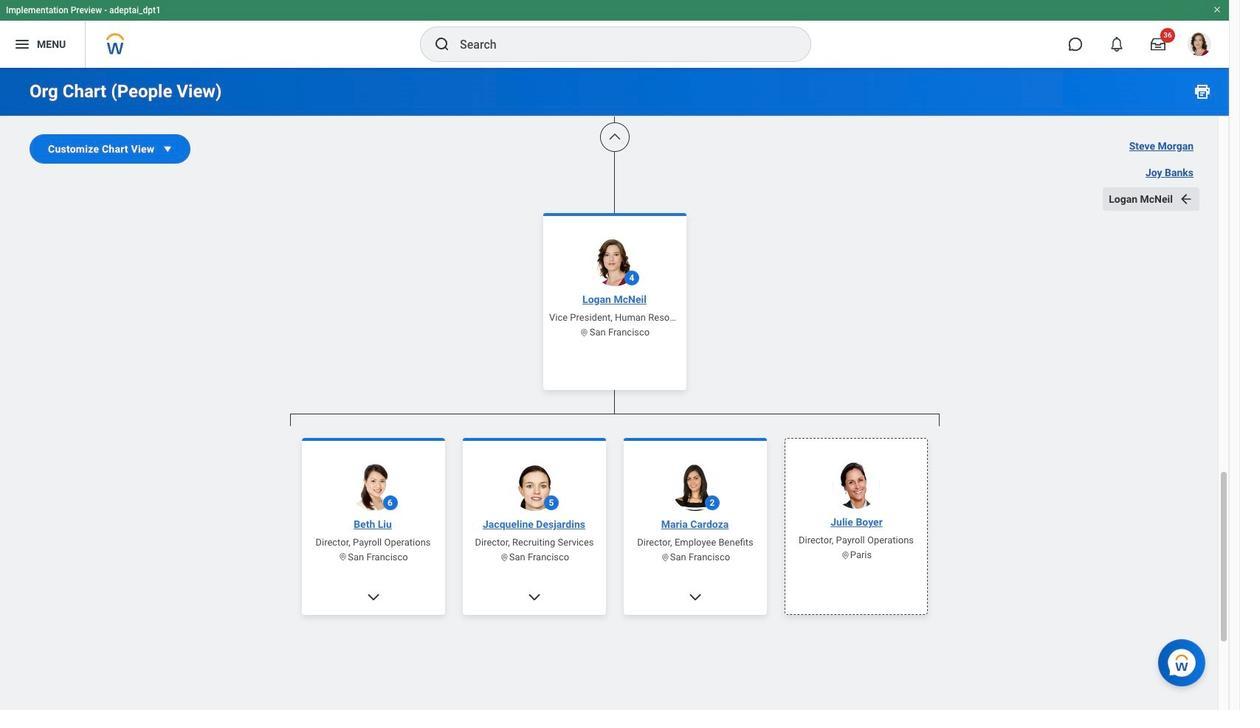 Task type: describe. For each thing, give the bounding box(es) containing it.
profile logan mcneil image
[[1188, 32, 1211, 59]]

logan mcneil, logan mcneil, 4 direct reports element
[[290, 426, 939, 711]]

location image inside logan mcneil, logan mcneil, 4 direct reports element
[[840, 551, 850, 560]]

3 chevron down image from the left
[[688, 590, 702, 605]]

location image for second "chevron down" 'icon' from the left
[[499, 553, 509, 563]]

Search Workday  search field
[[460, 28, 780, 61]]

chevron up image
[[607, 130, 622, 145]]

caret down image
[[160, 142, 175, 157]]

0 vertical spatial location image
[[580, 328, 589, 337]]

inbox large image
[[1151, 37, 1166, 52]]

arrow left image
[[1179, 192, 1194, 207]]



Task type: locate. For each thing, give the bounding box(es) containing it.
2 horizontal spatial location image
[[660, 553, 670, 563]]

0 horizontal spatial location image
[[580, 328, 589, 337]]

location image
[[338, 553, 348, 563], [499, 553, 509, 563], [660, 553, 670, 563]]

3 location image from the left
[[660, 553, 670, 563]]

0 horizontal spatial location image
[[338, 553, 348, 563]]

1 chevron down image from the left
[[366, 590, 381, 605]]

2 horizontal spatial chevron down image
[[688, 590, 702, 605]]

location image for 3rd "chevron down" 'icon' from the left
[[660, 553, 670, 563]]

location image for 3rd "chevron down" 'icon' from right
[[338, 553, 348, 563]]

1 horizontal spatial location image
[[499, 553, 509, 563]]

main content
[[0, 0, 1229, 711]]

1 horizontal spatial chevron down image
[[527, 590, 542, 605]]

0 horizontal spatial chevron down image
[[366, 590, 381, 605]]

justify image
[[13, 35, 31, 53]]

2 chevron down image from the left
[[527, 590, 542, 605]]

chevron down image
[[366, 590, 381, 605], [527, 590, 542, 605], [688, 590, 702, 605]]

print org chart image
[[1194, 83, 1211, 100]]

1 location image from the left
[[338, 553, 348, 563]]

close environment banner image
[[1213, 5, 1222, 14]]

1 horizontal spatial location image
[[840, 551, 850, 560]]

1 vertical spatial location image
[[840, 551, 850, 560]]

search image
[[433, 35, 451, 53]]

2 location image from the left
[[499, 553, 509, 563]]

location image
[[580, 328, 589, 337], [840, 551, 850, 560]]

notifications large image
[[1110, 37, 1124, 52]]

banner
[[0, 0, 1229, 68]]



Task type: vqa. For each thing, say whether or not it's contained in the screenshot.
the right location icon
yes



